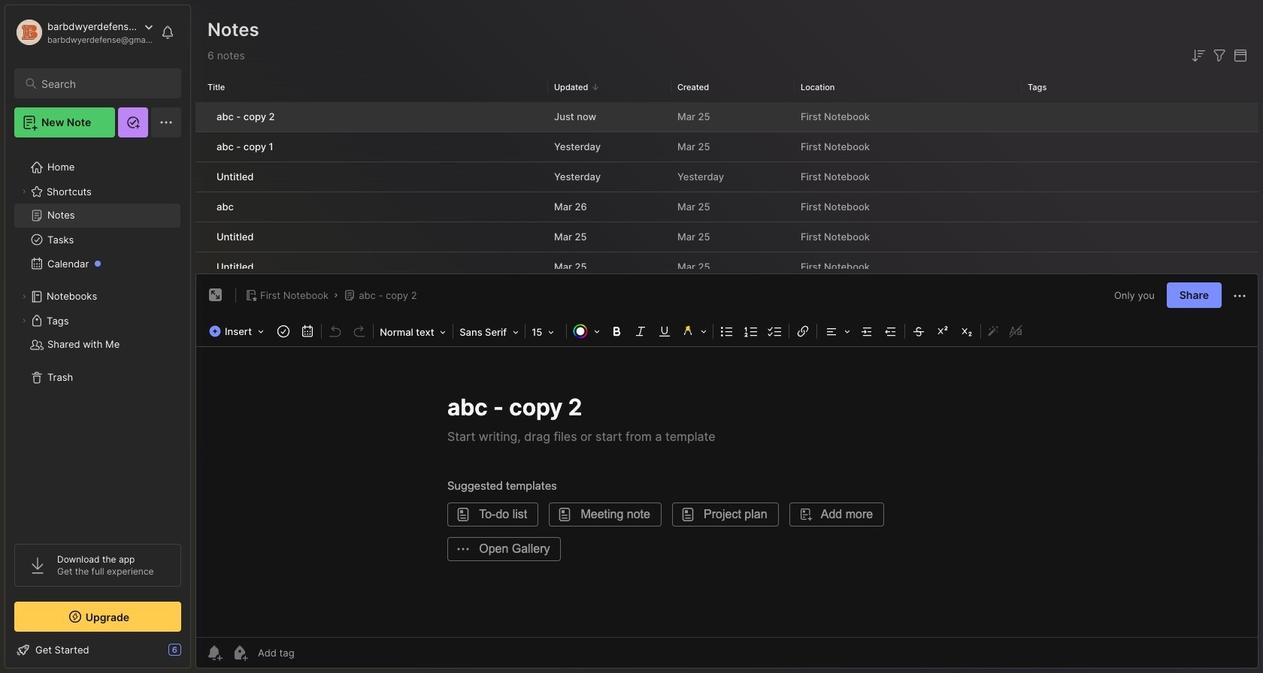Task type: describe. For each thing, give the bounding box(es) containing it.
expand notebooks image
[[20, 293, 29, 302]]

4 cell from the top
[[196, 193, 208, 222]]

Help and Learning task checklist field
[[5, 639, 190, 663]]

Font color field
[[569, 321, 605, 343]]

1 cell from the top
[[196, 102, 208, 132]]

3 cell from the top
[[196, 162, 208, 192]]

none search field inside 'main' element
[[41, 74, 168, 93]]

Alignment field
[[819, 321, 855, 343]]

Search text field
[[41, 77, 168, 91]]

add filters image
[[1211, 47, 1229, 65]]

outdent image
[[881, 321, 902, 343]]

6 cell from the top
[[196, 253, 208, 282]]

View options field
[[1229, 47, 1250, 65]]

Note Editor text field
[[196, 347, 1258, 638]]

2 cell from the top
[[196, 132, 208, 162]]

more actions image
[[1231, 287, 1249, 306]]

Sort options field
[[1190, 47, 1208, 65]]

insert link image
[[793, 321, 814, 343]]

numbered list image
[[741, 321, 762, 343]]

strikethrough image
[[909, 321, 930, 343]]

Account field
[[14, 17, 153, 47]]

add a reminder image
[[205, 645, 223, 663]]

indent image
[[857, 321, 878, 343]]



Task type: vqa. For each thing, say whether or not it's contained in the screenshot.
Task icon
yes



Task type: locate. For each thing, give the bounding box(es) containing it.
tree inside 'main' element
[[5, 147, 190, 531]]

Font family field
[[455, 322, 524, 343]]

None search field
[[41, 74, 168, 93]]

5 cell from the top
[[196, 223, 208, 252]]

task image
[[273, 321, 294, 343]]

Insert field
[[205, 321, 272, 343]]

expand tags image
[[20, 317, 29, 326]]

main element
[[0, 0, 196, 674]]

note window element
[[196, 274, 1259, 673]]

Heading level field
[[375, 322, 451, 343]]

bulleted list image
[[717, 321, 738, 343]]

Add filters field
[[1211, 47, 1229, 65]]

Highlight field
[[677, 321, 712, 343]]

tree
[[5, 147, 190, 531]]

add tag image
[[231, 645, 249, 663]]

superscript image
[[933, 321, 954, 343]]

subscript image
[[957, 321, 978, 343]]

italic image
[[630, 321, 651, 343]]

bold image
[[606, 321, 627, 343]]

Add tag field
[[256, 647, 370, 660]]

checklist image
[[765, 321, 786, 343]]

click to collapse image
[[190, 646, 201, 664]]

calendar event image
[[297, 321, 318, 343]]

row group
[[196, 102, 1259, 284]]

More actions field
[[1231, 286, 1249, 306]]

Font size field
[[527, 322, 565, 343]]

underline image
[[654, 321, 676, 343]]

expand note image
[[207, 287, 225, 305]]

cell
[[196, 102, 208, 132], [196, 132, 208, 162], [196, 162, 208, 192], [196, 193, 208, 222], [196, 223, 208, 252], [196, 253, 208, 282]]



